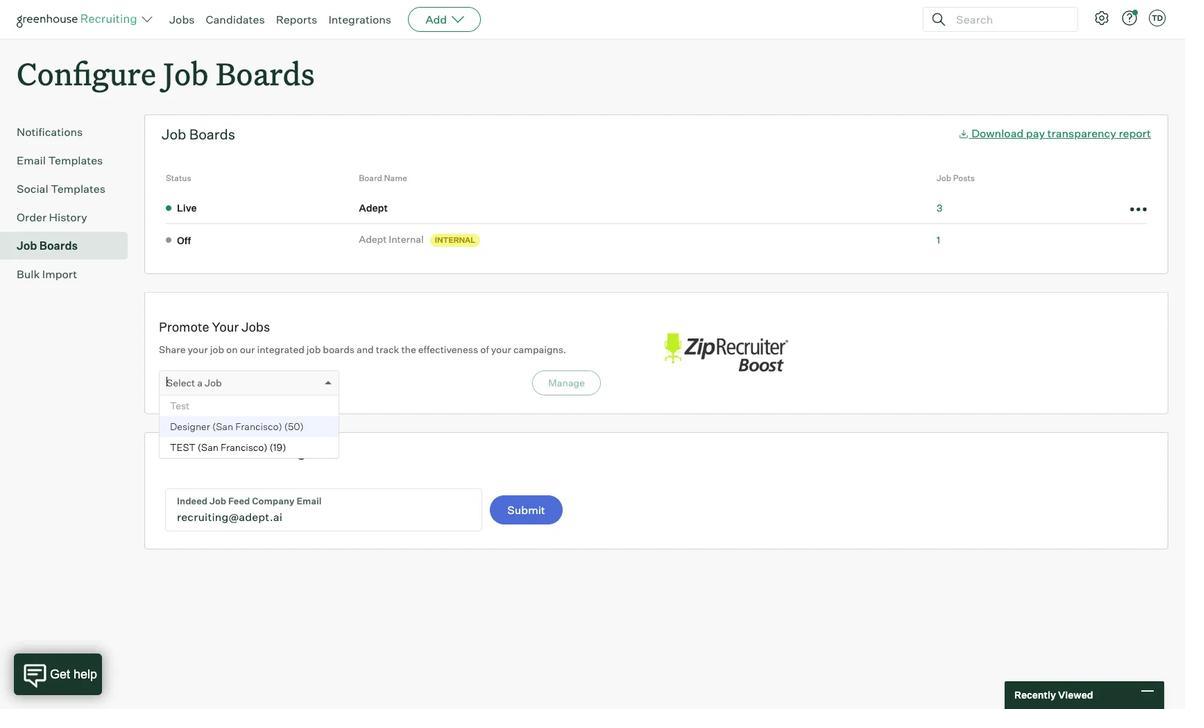 Task type: locate. For each thing, give the bounding box(es) containing it.
0 vertical spatial boards
[[216, 53, 315, 94]]

live
[[177, 202, 197, 214]]

your
[[188, 344, 208, 355], [491, 344, 511, 355]]

recently
[[1014, 689, 1056, 701]]

reports
[[276, 12, 317, 26]]

francisco) for (50)
[[235, 421, 282, 432]]

internal down adept link
[[389, 233, 424, 245]]

1 horizontal spatial your
[[491, 344, 511, 355]]

internal right adept internal link
[[435, 235, 475, 245]]

boards up status
[[189, 126, 235, 143]]

francisco)
[[235, 421, 282, 432], [221, 441, 268, 453]]

your right of
[[491, 344, 511, 355]]

our
[[240, 344, 255, 355]]

track
[[376, 344, 399, 355]]

templates
[[48, 153, 103, 167], [51, 182, 105, 196]]

(san inside test (san francisco) (19) option
[[198, 441, 219, 453]]

designer
[[170, 421, 210, 432]]

job up status
[[162, 126, 186, 143]]

share
[[159, 344, 186, 355]]

history
[[49, 210, 87, 224]]

designer (san francisco) (50)
[[170, 421, 304, 432]]

promote
[[159, 319, 209, 335]]

1 adept from the top
[[359, 202, 388, 213]]

1 vertical spatial jobs
[[242, 319, 270, 335]]

board name
[[359, 173, 407, 183]]

submit
[[507, 503, 545, 517]]

2 your from the left
[[491, 344, 511, 355]]

1
[[937, 234, 940, 245]]

add button
[[408, 7, 481, 32]]

internal
[[389, 233, 424, 245], [435, 235, 475, 245]]

job boards link
[[17, 237, 122, 254]]

1 vertical spatial adept
[[359, 233, 387, 245]]

1 vertical spatial boards
[[189, 126, 235, 143]]

boards
[[216, 53, 315, 94], [189, 126, 235, 143], [39, 239, 78, 253]]

job up bulk
[[17, 239, 37, 253]]

1 horizontal spatial jobs
[[242, 319, 270, 335]]

job
[[163, 53, 209, 94], [162, 126, 186, 143], [937, 173, 951, 183], [17, 239, 37, 253], [205, 377, 222, 389]]

notifications
[[17, 125, 83, 139]]

(19)
[[270, 441, 286, 453]]

0 vertical spatial adept
[[359, 202, 388, 213]]

adept internal link
[[359, 233, 428, 246]]

email
[[17, 153, 46, 167]]

1 job from the left
[[210, 344, 224, 355]]

job boards up 'bulk import'
[[17, 239, 78, 253]]

(san for test
[[198, 441, 219, 453]]

adept down adept link
[[359, 233, 387, 245]]

templates for email templates
[[48, 153, 103, 167]]

templates up order history link
[[51, 182, 105, 196]]

Search text field
[[953, 9, 1065, 29]]

1 vertical spatial francisco)
[[221, 441, 268, 453]]

boards down candidates
[[216, 53, 315, 94]]

candidates link
[[206, 12, 265, 26]]

(san inside designer (san francisco) (50) option
[[212, 421, 233, 432]]

job left boards
[[307, 344, 321, 355]]

0 vertical spatial jobs
[[169, 12, 195, 26]]

2 adept from the top
[[359, 233, 387, 245]]

jobs
[[169, 12, 195, 26], [242, 319, 270, 335]]

1 vertical spatial templates
[[51, 182, 105, 196]]

job boards up status
[[162, 126, 235, 143]]

off
[[177, 234, 191, 246]]

the
[[401, 344, 416, 355]]

adept link
[[359, 201, 392, 214]]

job
[[210, 344, 224, 355], [307, 344, 321, 355]]

(san
[[212, 421, 233, 432], [198, 441, 219, 453]]

integrations
[[328, 12, 391, 26]]

job boards
[[162, 126, 235, 143], [17, 239, 78, 253]]

0 horizontal spatial jobs
[[169, 12, 195, 26]]

jobs left candidates link
[[169, 12, 195, 26]]

candidates
[[206, 12, 265, 26]]

posts
[[953, 173, 975, 183]]

download pay transparency report link
[[958, 126, 1151, 140]]

select
[[167, 377, 195, 389]]

integrated
[[257, 344, 304, 355]]

job posts
[[937, 173, 975, 183]]

0 horizontal spatial job
[[210, 344, 224, 355]]

0 vertical spatial job boards
[[162, 126, 235, 143]]

job left on
[[210, 344, 224, 355]]

promote your jobs
[[159, 319, 270, 335]]

adept
[[359, 202, 388, 213], [359, 233, 387, 245]]

(san up test (san francisco) (19)
[[212, 421, 233, 432]]

board
[[359, 173, 382, 183]]

settings
[[258, 444, 313, 461]]

1 vertical spatial job boards
[[17, 239, 78, 253]]

viewed
[[1058, 689, 1093, 701]]

None field
[[167, 371, 170, 395]]

test
[[170, 400, 190, 412]]

francisco) up test (san francisco) (19) option
[[235, 421, 282, 432]]

adept down board
[[359, 202, 388, 213]]

notifications link
[[17, 124, 122, 140]]

(san right test
[[198, 441, 219, 453]]

jobs up our
[[242, 319, 270, 335]]

1 horizontal spatial job
[[307, 344, 321, 355]]

share your job on our integrated job boards and track the effectiveness of your campaigns.
[[159, 344, 566, 355]]

your right share
[[188, 344, 208, 355]]

1 horizontal spatial job boards
[[162, 126, 235, 143]]

(50)
[[284, 421, 304, 432]]

0 vertical spatial francisco)
[[235, 421, 282, 432]]

0 vertical spatial (san
[[212, 421, 233, 432]]

templates down notifications link
[[48, 153, 103, 167]]

francisco) down designer (san francisco) (50) option
[[221, 441, 268, 453]]

0 horizontal spatial your
[[188, 344, 208, 355]]

boards up import
[[39, 239, 78, 253]]

report
[[1119, 126, 1151, 140]]

submit button
[[490, 496, 563, 525]]

2 job from the left
[[307, 344, 321, 355]]

global partner settings
[[162, 444, 313, 461]]

test (san francisco) (19) option
[[160, 437, 339, 458]]

order history
[[17, 210, 87, 224]]

1 vertical spatial (san
[[198, 441, 219, 453]]

configure
[[17, 53, 156, 94]]

email templates
[[17, 153, 103, 167]]

0 vertical spatial templates
[[48, 153, 103, 167]]

1 horizontal spatial internal
[[435, 235, 475, 245]]



Task type: describe. For each thing, give the bounding box(es) containing it.
zip recruiter image
[[656, 326, 795, 380]]

bulk
[[17, 267, 40, 281]]

bulk import link
[[17, 266, 122, 283]]

recently viewed
[[1014, 689, 1093, 701]]

social templates
[[17, 182, 105, 196]]

social
[[17, 182, 48, 196]]

your
[[212, 319, 239, 335]]

configure image
[[1094, 10, 1110, 26]]

td button
[[1149, 10, 1166, 26]]

download pay transparency report
[[972, 126, 1151, 140]]

email templates link
[[17, 152, 122, 169]]

effectiveness
[[418, 344, 478, 355]]

francisco) for (19)
[[221, 441, 268, 453]]

a
[[197, 377, 203, 389]]

td
[[1152, 13, 1163, 23]]

campaigns.
[[513, 344, 566, 355]]

integrations link
[[328, 12, 391, 26]]

of
[[480, 344, 489, 355]]

select a job
[[167, 377, 222, 389]]

jobs link
[[169, 12, 195, 26]]

3
[[937, 202, 943, 213]]

name
[[384, 173, 407, 183]]

adept for adept internal
[[359, 233, 387, 245]]

on
[[226, 344, 238, 355]]

order
[[17, 210, 47, 224]]

test
[[170, 441, 196, 453]]

(san for designer
[[212, 421, 233, 432]]

job inside the job boards link
[[17, 239, 37, 253]]

import
[[42, 267, 77, 281]]

boards
[[323, 344, 355, 355]]

add
[[425, 12, 447, 26]]

status
[[166, 173, 191, 183]]

social templates link
[[17, 181, 122, 197]]

designer (san francisco) (50) option
[[160, 416, 339, 437]]

download
[[972, 126, 1024, 140]]

test (san francisco) (19)
[[170, 441, 286, 453]]

greenhouse recruiting image
[[17, 11, 142, 28]]

job right a on the left bottom of page
[[205, 377, 222, 389]]

3 link
[[937, 202, 943, 213]]

order history link
[[17, 209, 122, 226]]

0 horizontal spatial job boards
[[17, 239, 78, 253]]

1 your from the left
[[188, 344, 208, 355]]

templates for social templates
[[51, 182, 105, 196]]

adept for adept
[[359, 202, 388, 213]]

td button
[[1146, 7, 1169, 29]]

global
[[162, 444, 204, 461]]

0 horizontal spatial internal
[[389, 233, 424, 245]]

2 vertical spatial boards
[[39, 239, 78, 253]]

job left "posts"
[[937, 173, 951, 183]]

job down jobs link
[[163, 53, 209, 94]]

adept internal
[[359, 233, 424, 245]]

Indeed Job Feed Company Email text field
[[166, 489, 482, 531]]

reports link
[[276, 12, 317, 26]]

configure job boards
[[17, 53, 315, 94]]

partner
[[207, 444, 255, 461]]

bulk import
[[17, 267, 77, 281]]

pay
[[1026, 126, 1045, 140]]

and
[[357, 344, 374, 355]]

transparency
[[1048, 126, 1116, 140]]

1 link
[[937, 234, 940, 245]]



Task type: vqa. For each thing, say whether or not it's contained in the screenshot.
the topmost General
no



